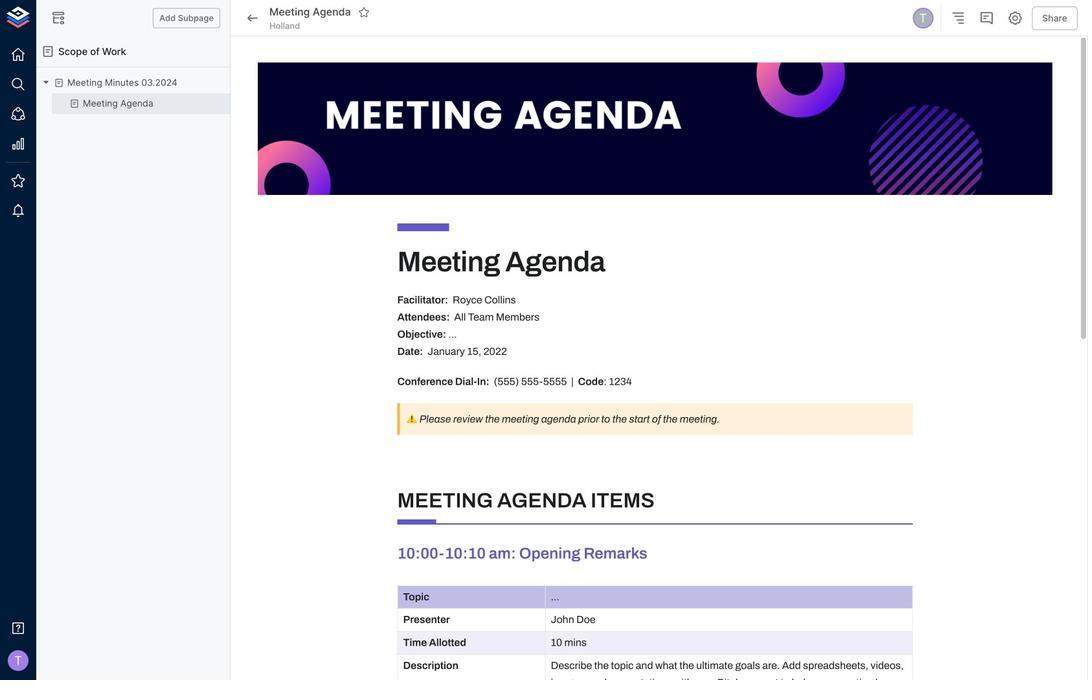 Task type: locate. For each thing, give the bounding box(es) containing it.
table of contents image
[[951, 10, 966, 26]]

settings image
[[1008, 10, 1024, 26]]



Task type: vqa. For each thing, say whether or not it's contained in the screenshot.
you
no



Task type: describe. For each thing, give the bounding box(es) containing it.
hide wiki image
[[51, 10, 66, 26]]

comments image
[[979, 10, 995, 26]]

go back image
[[245, 10, 261, 26]]

favorite image
[[358, 6, 370, 18]]



